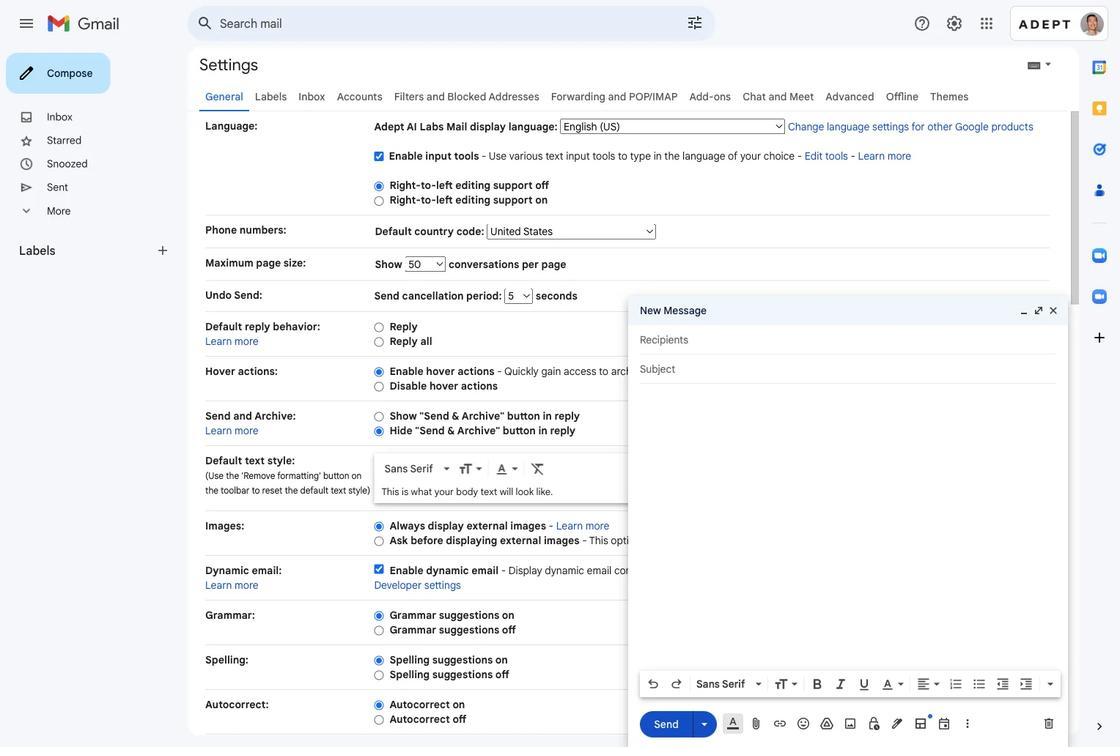 Task type: locate. For each thing, give the bounding box(es) containing it.
and for archive:
[[233, 410, 252, 423]]

grammar for grammar suggestions off
[[390, 624, 436, 637]]

1 horizontal spatial display
[[470, 120, 506, 133]]

input
[[425, 150, 452, 163], [566, 150, 590, 163]]

in down gain
[[543, 410, 552, 423]]

autocorrect off
[[390, 713, 467, 726]]

1 vertical spatial formatting options toolbar
[[640, 672, 1061, 698]]

2 input from the left
[[566, 150, 590, 163]]

actions up show "send & archive" button in reply
[[461, 380, 498, 393]]

0 vertical spatial reply
[[245, 320, 270, 333]]

1 vertical spatial in
[[543, 410, 552, 423]]

0 horizontal spatial this
[[382, 486, 399, 498]]

and for meet
[[769, 90, 787, 103]]

2 spelling from the top
[[390, 669, 430, 681]]

actions up disable hover actions
[[458, 365, 495, 378]]

serif
[[410, 462, 433, 475], [722, 678, 745, 691]]

content
[[614, 565, 650, 577]]

the down formatting'
[[285, 486, 298, 497]]

1 vertical spatial sans serif
[[697, 678, 745, 691]]

reply down send:
[[245, 320, 270, 333]]

add-ons
[[690, 90, 731, 103]]

1 left from the top
[[436, 179, 453, 192]]

2 reply from the top
[[390, 335, 418, 348]]

0 vertical spatial support
[[493, 179, 533, 192]]

0 vertical spatial spelling
[[390, 654, 430, 667]]

archive"
[[462, 410, 505, 423], [457, 425, 500, 437]]

in for show "send & archive" button in reply
[[543, 410, 552, 423]]

0 vertical spatial labels
[[255, 90, 287, 103]]

suggestions
[[439, 609, 499, 622], [439, 624, 499, 637], [432, 654, 493, 667], [432, 669, 493, 681]]

1 vertical spatial this
[[589, 534, 608, 547]]

Reply all radio
[[374, 337, 384, 348]]

more down change language settings for other google products in the right top of the page
[[888, 150, 912, 163]]

sans serif option up more send options image
[[694, 677, 753, 692]]

reply up reply all at the top
[[390, 320, 418, 333]]

labels right general
[[255, 90, 287, 103]]

1 vertical spatial labels
[[19, 243, 55, 258]]

1 vertical spatial archive"
[[457, 425, 500, 437]]

tab list
[[1079, 47, 1120, 695]]

"send right hide
[[415, 425, 445, 437]]

inbox link up the starred link
[[47, 111, 73, 124]]

to-
[[421, 179, 436, 192], [421, 194, 436, 207]]

select input tool image
[[1044, 59, 1053, 70]]

1 vertical spatial support
[[493, 194, 533, 207]]

sans serif option up is
[[382, 462, 441, 476]]

in right type
[[654, 150, 662, 163]]

filters
[[394, 90, 424, 103]]

your right what
[[435, 486, 454, 498]]

Right-to-left editing support on radio
[[374, 196, 384, 207]]

insert signature image
[[890, 717, 905, 732]]

1 horizontal spatial inbox
[[299, 90, 325, 103]]

1 horizontal spatial serif
[[722, 678, 745, 691]]

- up ask before displaying external images - this option also disables dynamic email.
[[549, 520, 554, 533]]

themes
[[930, 90, 969, 103]]

insert link ‪(⌘k)‬ image
[[773, 717, 787, 732]]

2 horizontal spatial tools
[[825, 150, 848, 163]]

reply for reply all
[[390, 335, 418, 348]]

1 vertical spatial editing
[[455, 194, 491, 207]]

more send options image
[[697, 718, 712, 732]]

default
[[375, 225, 412, 238], [205, 320, 242, 333], [205, 455, 242, 467]]

learn up hover
[[205, 335, 232, 348]]

1 horizontal spatial this
[[589, 534, 608, 547]]

1 horizontal spatial your
[[740, 150, 761, 163]]

learn more link down change language settings for other google products link
[[858, 150, 912, 163]]

default inside default text style: (use the 'remove formatting' button on the toolbar to reset the default text style)
[[205, 455, 242, 467]]

button up default
[[323, 471, 349, 482]]

forwarding and pop/imap
[[551, 90, 678, 103]]

enable down the ai at the left of page
[[389, 150, 423, 163]]

email down the 'displaying'
[[472, 565, 499, 577]]

archive" down show "send & archive" button in reply
[[457, 425, 500, 437]]

images:
[[205, 520, 244, 533]]

sent
[[47, 181, 68, 194]]

2 editing from the top
[[455, 194, 491, 207]]

1 vertical spatial language
[[683, 150, 725, 163]]

read,
[[724, 365, 748, 378]]

labels down more at the left top
[[19, 243, 55, 258]]

to- up right-to-left editing support on
[[421, 179, 436, 192]]

sans serif option
[[382, 462, 441, 476], [694, 677, 753, 692]]

on
[[535, 194, 548, 207], [847, 365, 859, 378], [352, 471, 362, 482], [502, 609, 515, 622], [496, 654, 508, 667], [453, 699, 465, 712]]

2 horizontal spatial send
[[654, 718, 679, 731]]

- left edit
[[798, 150, 802, 163]]

on down various
[[535, 194, 548, 207]]

learn down dynamic
[[205, 579, 232, 592]]

1 vertical spatial left
[[436, 194, 453, 207]]

external down always display external images - learn more
[[500, 534, 541, 547]]

Subject field
[[640, 362, 1056, 377]]

spelling
[[390, 654, 430, 667], [390, 669, 430, 681]]

spelling suggestions off
[[390, 669, 509, 681]]

send for and
[[205, 410, 231, 423]]

0 vertical spatial settings
[[872, 120, 909, 133]]

0 horizontal spatial input
[[425, 150, 452, 163]]

2 support from the top
[[493, 194, 533, 207]]

1 vertical spatial to
[[599, 365, 609, 378]]

editing for on
[[455, 194, 491, 207]]

0 vertical spatial to-
[[421, 179, 436, 192]]

"send for show
[[420, 410, 449, 423]]

when
[[652, 565, 678, 577]]

0 horizontal spatial language
[[683, 150, 725, 163]]

formatting options toolbar inside new message dialog
[[640, 672, 1061, 698]]

2 vertical spatial to
[[252, 486, 260, 497]]

bulleted list ‪(⌘⇧8)‬ image
[[972, 677, 987, 692]]

reply down gain
[[550, 425, 576, 437]]

to- for right-to-left editing support on
[[421, 194, 436, 207]]

0 vertical spatial right-
[[390, 179, 421, 192]]

input right various
[[566, 150, 590, 163]]

dynamic down ask before displaying external images - this option also disables dynamic email.
[[545, 565, 584, 577]]

dynamic up the developer settings link
[[426, 565, 469, 577]]

sans for the sans serif option inside new message dialog
[[697, 678, 720, 691]]

inbox up the starred link
[[47, 111, 73, 124]]

more down dynamic
[[235, 579, 259, 592]]

0 vertical spatial default
[[375, 225, 412, 238]]

2 horizontal spatial to
[[618, 150, 628, 163]]

inbox inside labels navigation
[[47, 111, 73, 124]]

maximum page size:
[[205, 257, 306, 269]]

send left more send options image
[[654, 718, 679, 731]]

and left archive:
[[233, 410, 252, 423]]

bold ‪(⌘b)‬ image
[[810, 677, 825, 692]]

more
[[888, 150, 912, 163], [235, 335, 259, 348], [235, 425, 259, 437], [586, 520, 609, 533], [235, 579, 259, 592]]

actions:
[[238, 365, 278, 378]]

snoozed link
[[47, 158, 88, 170]]

1 horizontal spatial email
[[587, 565, 612, 577]]

suggestions up 'grammar suggestions off'
[[439, 609, 499, 622]]

text right various
[[546, 150, 564, 163]]

advanced
[[826, 90, 874, 103]]

0 vertical spatial editing
[[455, 179, 491, 192]]

0 vertical spatial serif
[[410, 462, 433, 475]]

default down right-to-left editing support on "radio"
[[375, 225, 412, 238]]

1 vertical spatial &
[[447, 425, 455, 437]]

0 vertical spatial show
[[375, 258, 405, 271]]

send down hover
[[205, 410, 231, 423]]

0 vertical spatial autocorrect
[[390, 699, 450, 712]]

0 vertical spatial reply
[[390, 320, 418, 333]]

1 horizontal spatial dynamic
[[545, 565, 584, 577]]

more up ask before displaying external images - this option also disables dynamic email.
[[586, 520, 609, 533]]

in for hide "send & archive" button in reply
[[538, 425, 548, 437]]

attach files image
[[749, 717, 764, 732]]

formatting options toolbar up look
[[379, 455, 670, 482]]

disable hover actions
[[390, 380, 498, 393]]

2 vertical spatial reply
[[550, 425, 576, 437]]

email left 'content'
[[587, 565, 612, 577]]

reply
[[245, 320, 270, 333], [555, 410, 580, 423], [550, 425, 576, 437]]

0 vertical spatial external
[[467, 520, 508, 533]]

1 horizontal spatial input
[[566, 150, 590, 163]]

and right filters
[[427, 90, 445, 103]]

dynamic
[[706, 534, 746, 547], [426, 565, 469, 577], [545, 565, 584, 577]]

actions
[[458, 365, 495, 378], [461, 380, 498, 393]]

left up right-to-left editing support on
[[436, 179, 453, 192]]

send inside send and archive: learn more
[[205, 410, 231, 423]]

1 editing from the top
[[455, 179, 491, 192]]

right-to-left editing support off
[[390, 179, 549, 192]]

button for show "send & archive" button in reply
[[507, 410, 540, 423]]

to- up default country code:
[[421, 194, 436, 207]]

1 horizontal spatial sans
[[697, 678, 720, 691]]

1 spelling from the top
[[390, 654, 430, 667]]

Always display external images radio
[[374, 522, 384, 533]]

1 horizontal spatial send
[[374, 290, 400, 303]]

all
[[420, 335, 432, 348]]

autocorrect up autocorrect off at left
[[390, 699, 450, 712]]

and right chat
[[769, 90, 787, 103]]

editing up right-to-left editing support on
[[455, 179, 491, 192]]

spelling for spelling suggestions on
[[390, 654, 430, 667]]

enable
[[389, 150, 423, 163], [390, 365, 424, 378], [390, 565, 424, 577]]

display up the before
[[428, 520, 464, 533]]

tools right edit
[[825, 150, 848, 163]]

&
[[452, 410, 459, 423], [447, 425, 455, 437]]

1 to- from the top
[[421, 179, 436, 192]]

2 right- from the top
[[390, 194, 421, 207]]

None checkbox
[[374, 149, 384, 164]]

reply inside default reply behavior: learn more
[[245, 320, 270, 333]]

off down spelling suggestions on
[[496, 669, 509, 681]]

and right read,
[[750, 365, 768, 378]]

editing for off
[[455, 179, 491, 192]]

adept
[[374, 120, 404, 133]]

2 email from the left
[[587, 565, 612, 577]]

inbox link right labels link
[[299, 90, 325, 103]]

learn up (use
[[205, 425, 232, 437]]

2 vertical spatial button
[[323, 471, 349, 482]]

1 vertical spatial settings
[[424, 579, 461, 592]]

1 reply from the top
[[390, 320, 418, 333]]

Enable hover actions radio
[[374, 367, 384, 378]]

right- right right-to-left editing support on "radio"
[[390, 194, 421, 207]]

hide "send & archive" button in reply
[[390, 425, 576, 437]]

& for hide
[[447, 425, 455, 437]]

Message Body text field
[[640, 392, 1056, 667]]

what
[[411, 486, 432, 498]]

default inside default reply behavior: learn more
[[205, 320, 242, 333]]

& up hide "send & archive" button in reply
[[452, 410, 459, 423]]

spelling right 'spelling suggestions on' option
[[390, 654, 430, 667]]

recipients
[[640, 334, 688, 346]]

2 horizontal spatial dynamic
[[706, 534, 746, 547]]

themes link
[[930, 90, 969, 103]]

sans inside new message dialog
[[697, 678, 720, 691]]

0 horizontal spatial send
[[205, 410, 231, 423]]

style)
[[348, 486, 370, 497]]

chat
[[743, 90, 766, 103]]

learn up ask before displaying external images - this option also disables dynamic email.
[[556, 520, 583, 533]]

0 horizontal spatial labels
[[19, 243, 55, 258]]

display right mail
[[470, 120, 506, 133]]

language
[[827, 120, 870, 133], [683, 150, 725, 163]]

sans serif option inside new message dialog
[[694, 677, 753, 692]]

send
[[374, 290, 400, 303], [205, 410, 231, 423], [654, 718, 679, 731]]

1 vertical spatial reply
[[390, 335, 418, 348]]

hover up disable hover actions
[[426, 365, 455, 378]]

enable up disable
[[390, 365, 424, 378]]

email.
[[748, 534, 776, 547]]

Disable hover actions radio
[[374, 381, 384, 392]]

enable inside enable dynamic email - display dynamic email content when available. developer settings
[[390, 565, 424, 577]]

1 tools from the left
[[454, 150, 479, 163]]

sans for the sans serif option to the top
[[384, 462, 408, 475]]

1 vertical spatial your
[[435, 486, 454, 498]]

more button
[[0, 199, 176, 223]]

maximum
[[205, 257, 253, 269]]

grammar down the developer settings link
[[390, 609, 436, 622]]

1 vertical spatial "send
[[415, 425, 445, 437]]

controls
[[807, 365, 844, 378]]

1 horizontal spatial tools
[[593, 150, 615, 163]]

Show "Send & Archive" button in reply radio
[[374, 412, 384, 423]]

2 grammar from the top
[[390, 624, 436, 637]]

language:
[[509, 120, 558, 133]]

'remove
[[241, 471, 275, 482]]

developer settings link
[[374, 579, 461, 592]]

google
[[955, 120, 989, 133]]

autocorrect
[[390, 699, 450, 712], [390, 713, 450, 726]]

support for on
[[493, 194, 533, 207]]

dynamic email: learn more
[[205, 565, 282, 592]]

your right of
[[740, 150, 761, 163]]

0 horizontal spatial sans serif option
[[382, 462, 441, 476]]

0 vertical spatial "send
[[420, 410, 449, 423]]

this left is
[[382, 486, 399, 498]]

default
[[300, 486, 329, 497]]

2 autocorrect from the top
[[390, 713, 450, 726]]

formatting options toolbar
[[379, 455, 670, 482], [640, 672, 1061, 698]]

2 vertical spatial enable
[[390, 565, 424, 577]]

1 vertical spatial to-
[[421, 194, 436, 207]]

more inside send and archive: learn more
[[235, 425, 259, 437]]

1 horizontal spatial sans serif option
[[694, 677, 753, 692]]

learn more link up hover actions:
[[205, 335, 259, 348]]

reply all
[[390, 335, 432, 348]]

underline ‪(⌘u)‬ image
[[857, 678, 872, 693]]

input down 'labs'
[[425, 150, 452, 163]]

1 grammar from the top
[[390, 609, 436, 622]]

grammar suggestions off
[[390, 624, 516, 637]]

- left option
[[582, 534, 587, 547]]

to- for right-to-left editing support off
[[421, 179, 436, 192]]

forwarding and pop/imap link
[[551, 90, 678, 103]]

learn
[[858, 150, 885, 163], [205, 335, 232, 348], [205, 425, 232, 437], [556, 520, 583, 533], [205, 579, 232, 592]]

compose button
[[6, 53, 110, 94]]

mark
[[685, 365, 708, 378]]

serif up what
[[410, 462, 433, 475]]

Ask before displaying external images radio
[[374, 536, 384, 547]]

displaying
[[446, 534, 497, 547]]

1 horizontal spatial to
[[599, 365, 609, 378]]

labels inside labels navigation
[[19, 243, 55, 258]]

1 vertical spatial inbox link
[[47, 111, 73, 124]]

0 horizontal spatial sans
[[384, 462, 408, 475]]

offline link
[[886, 90, 919, 103]]

0 vertical spatial sans serif
[[384, 462, 433, 475]]

Autocorrect on radio
[[374, 700, 384, 711]]

reply left all at the left
[[390, 335, 418, 348]]

show up hide
[[390, 410, 417, 423]]

1 horizontal spatial sans serif
[[697, 678, 745, 691]]

0 vertical spatial language
[[827, 120, 870, 133]]

1 autocorrect from the top
[[390, 699, 450, 712]]

on up style)
[[352, 471, 362, 482]]

snoozed
[[47, 158, 88, 170]]

send up reply option
[[374, 290, 400, 303]]

more inside default reply behavior: learn more
[[235, 335, 259, 348]]

italic ‪(⌘i)‬ image
[[834, 677, 848, 692]]

1 vertical spatial actions
[[461, 380, 498, 393]]

show for show "send & archive" button in reply
[[390, 410, 417, 423]]

offline
[[886, 90, 919, 103]]

learn inside send and archive: learn more
[[205, 425, 232, 437]]

0 vertical spatial sans
[[384, 462, 408, 475]]

suggestions up spelling suggestions off at the bottom left of page
[[432, 654, 493, 667]]

phone numbers:
[[205, 224, 286, 237]]

1 vertical spatial autocorrect
[[390, 713, 450, 726]]

main menu image
[[18, 15, 35, 32]]

learn more link for default reply behavior:
[[205, 335, 259, 348]]

spelling suggestions on
[[390, 654, 508, 667]]

left for right-to-left editing support off
[[436, 179, 453, 192]]

1 horizontal spatial labels
[[255, 90, 287, 103]]

& for show
[[452, 410, 459, 423]]

hover right disable
[[430, 380, 458, 393]]

default for default country code:
[[375, 225, 412, 238]]

sans up is
[[384, 462, 408, 475]]

Spelling suggestions off radio
[[374, 670, 384, 681]]

0 horizontal spatial settings
[[424, 579, 461, 592]]

Spelling suggestions on radio
[[374, 656, 384, 667]]

language left of
[[683, 150, 725, 163]]

inbox
[[299, 90, 325, 103], [47, 111, 73, 124]]

serif inside new message dialog
[[722, 678, 745, 691]]

0 vertical spatial &
[[452, 410, 459, 423]]

button
[[507, 410, 540, 423], [503, 425, 536, 437], [323, 471, 349, 482]]

1 horizontal spatial language
[[827, 120, 870, 133]]

change
[[788, 120, 824, 133]]

images up enable dynamic email - display dynamic email content when available. developer settings
[[544, 534, 580, 547]]

1 vertical spatial send
[[205, 410, 231, 423]]

labels navigation
[[0, 47, 188, 748]]

2 vertical spatial send
[[654, 718, 679, 731]]

new message
[[640, 304, 707, 317]]

- left display
[[501, 565, 506, 577]]

hover for enable
[[426, 365, 455, 378]]

labels for labels heading
[[19, 243, 55, 258]]

search mail image
[[192, 10, 218, 37]]

inbox link
[[299, 90, 325, 103], [47, 111, 73, 124]]

2 to- from the top
[[421, 194, 436, 207]]

1 vertical spatial hover
[[430, 380, 458, 393]]

reply down access
[[555, 410, 580, 423]]

language down advanced link
[[827, 120, 870, 133]]

send button
[[640, 712, 693, 738]]

right-to-left editing support on
[[390, 194, 548, 207]]

this
[[382, 486, 399, 498], [589, 534, 608, 547]]

0 vertical spatial sans serif option
[[382, 462, 441, 476]]

None checkbox
[[374, 565, 384, 574]]

labels for labels link
[[255, 90, 287, 103]]

settings image
[[946, 15, 963, 32]]

more up hover actions:
[[235, 335, 259, 348]]

dynamic left email.
[[706, 534, 746, 547]]

display
[[470, 120, 506, 133], [428, 520, 464, 533]]

dynamic
[[205, 565, 249, 577]]

1 vertical spatial grammar
[[390, 624, 436, 637]]

2 left from the top
[[436, 194, 453, 207]]

0 vertical spatial to
[[618, 150, 628, 163]]

Reply radio
[[374, 322, 384, 333]]

and inside send and archive: learn more
[[233, 410, 252, 423]]

1 support from the top
[[493, 179, 533, 192]]

enable for hover
[[390, 365, 424, 378]]

sans right redo ‪(⌘y)‬ icon
[[697, 678, 720, 691]]

default for default reply behavior: learn more
[[205, 320, 242, 333]]

show down default country code:
[[375, 258, 405, 271]]

0 vertical spatial hover
[[426, 365, 455, 378]]

0 vertical spatial archive"
[[462, 410, 505, 423]]

hover
[[205, 365, 235, 378]]

1 vertical spatial right-
[[390, 194, 421, 207]]

serif for the sans serif option to the top
[[410, 462, 433, 475]]

autocorrect for autocorrect on
[[390, 699, 450, 712]]

various
[[509, 150, 543, 163]]

send and archive: learn more
[[205, 410, 296, 437]]

right- for right-to-left editing support on
[[390, 194, 421, 207]]

grammar for grammar suggestions on
[[390, 609, 436, 622]]

suggestions for grammar suggestions off
[[439, 624, 499, 637]]

page left size:
[[256, 257, 281, 269]]

more options image
[[963, 717, 972, 732]]

1 right- from the top
[[390, 179, 421, 192]]

0 horizontal spatial inbox link
[[47, 111, 73, 124]]

gmail image
[[47, 9, 127, 38]]

enable for input
[[389, 150, 423, 163]]

button down show "send & archive" button in reply
[[503, 425, 536, 437]]

0 horizontal spatial to
[[252, 486, 260, 497]]

"send
[[420, 410, 449, 423], [415, 425, 445, 437]]

support image
[[914, 15, 931, 32]]

tools left type
[[593, 150, 615, 163]]

0 vertical spatial send
[[374, 290, 400, 303]]

1 vertical spatial default
[[205, 320, 242, 333]]

0 horizontal spatial email
[[472, 565, 499, 577]]

(use
[[205, 471, 224, 482]]

None search field
[[188, 6, 716, 41]]

to down ''remove'
[[252, 486, 260, 497]]

on down display
[[502, 609, 515, 622]]

button for hide "send & archive" button in reply
[[503, 425, 536, 437]]

text up ''remove'
[[245, 455, 265, 467]]

1 vertical spatial sans serif option
[[694, 677, 753, 692]]

suggestions down spelling suggestions on
[[432, 669, 493, 681]]

0 vertical spatial enable
[[389, 150, 423, 163]]



Task type: describe. For each thing, give the bounding box(es) containing it.
1 horizontal spatial settings
[[872, 120, 909, 133]]

learn more link up ask before displaying external images - this option also disables dynamic email.
[[556, 520, 609, 533]]

1 email from the left
[[472, 565, 499, 577]]

the right type
[[665, 150, 680, 163]]

option
[[611, 534, 641, 547]]

type
[[630, 150, 651, 163]]

add-
[[690, 90, 714, 103]]

0 vertical spatial inbox
[[299, 90, 325, 103]]

adept ai labs mail display language:
[[374, 120, 558, 133]]

off down various
[[535, 179, 549, 192]]

change language settings for other google products
[[788, 120, 1034, 133]]

spelling:
[[205, 654, 248, 667]]

style:
[[267, 455, 295, 467]]

edit
[[805, 150, 823, 163]]

disable
[[390, 380, 427, 393]]

0 vertical spatial formatting options toolbar
[[379, 455, 670, 482]]

always
[[390, 520, 425, 533]]

always display external images - learn more
[[390, 520, 609, 533]]

insert files using drive image
[[820, 717, 834, 732]]

0 vertical spatial your
[[740, 150, 761, 163]]

off down grammar suggestions on
[[502, 624, 516, 637]]

0 horizontal spatial page
[[256, 257, 281, 269]]

autocorrect:
[[205, 699, 269, 712]]

sent link
[[47, 181, 68, 194]]

right- for right-to-left editing support off
[[390, 179, 421, 192]]

Autocorrect off radio
[[374, 715, 384, 726]]

autocorrect on
[[390, 699, 465, 712]]

0 vertical spatial in
[[654, 150, 662, 163]]

indent less ‪(⌘[)‬ image
[[996, 677, 1010, 692]]

on inside default text style: (use the 'remove formatting' button on the toolbar to reset the default text style)
[[352, 471, 362, 482]]

of
[[728, 150, 738, 163]]

autocorrect for autocorrect off
[[390, 713, 450, 726]]

ask before displaying external images - this option also disables dynamic email.
[[390, 534, 776, 547]]

language:
[[205, 120, 258, 132]]

1 vertical spatial display
[[428, 520, 464, 533]]

accounts
[[337, 90, 383, 103]]

1 horizontal spatial inbox link
[[299, 90, 325, 103]]

email:
[[252, 565, 282, 577]]

reply for reply
[[390, 320, 418, 333]]

and for blocked
[[427, 90, 445, 103]]

seconds
[[533, 290, 578, 303]]

on up spelling suggestions off at the bottom left of page
[[496, 654, 508, 667]]

3 tools from the left
[[825, 150, 848, 163]]

actions for enable
[[458, 365, 495, 378]]

reply for hide "send & archive" button in reply
[[550, 425, 576, 437]]

Grammar suggestions off radio
[[374, 626, 384, 637]]

0 vertical spatial this
[[382, 486, 399, 498]]

text left style)
[[331, 486, 346, 497]]

undo
[[205, 289, 232, 302]]

actions for disable
[[461, 380, 498, 393]]

will
[[500, 486, 513, 498]]

learn inside default reply behavior: learn more
[[205, 335, 232, 348]]

serif for the sans serif option inside new message dialog
[[722, 678, 745, 691]]

ai
[[407, 120, 417, 133]]

toolbar
[[221, 486, 250, 497]]

- right edit tools link on the right of page
[[851, 150, 856, 163]]

mail
[[446, 120, 467, 133]]

advanced search options image
[[680, 8, 710, 37]]

starred link
[[47, 134, 82, 147]]

"send for hide
[[415, 425, 445, 437]]

set up a time to meet image
[[937, 717, 952, 732]]

- inside enable dynamic email - display dynamic email content when available. developer settings
[[501, 565, 506, 577]]

0 horizontal spatial dynamic
[[426, 565, 469, 577]]

learn more link for send and archive:
[[205, 425, 259, 437]]

products
[[992, 120, 1034, 133]]

indent more ‪(⌘])‬ image
[[1019, 677, 1034, 692]]

the up toolbar
[[226, 471, 239, 482]]

compose
[[47, 67, 93, 80]]

as
[[711, 365, 721, 378]]

1 vertical spatial external
[[500, 534, 541, 547]]

hover for disable
[[430, 380, 458, 393]]

discard draft ‪(⌘⇧d)‬ image
[[1042, 717, 1056, 732]]

filters and blocked addresses
[[394, 90, 539, 103]]

send:
[[234, 289, 262, 302]]

chat and meet
[[743, 90, 814, 103]]

hide
[[390, 425, 413, 437]]

Hide "Send & Archive" button in reply radio
[[374, 426, 384, 437]]

quickly
[[504, 365, 539, 378]]

reply for show "send & archive" button in reply
[[555, 410, 580, 423]]

size:
[[284, 257, 306, 269]]

select a layout image
[[914, 717, 928, 732]]

enable dynamic email - display dynamic email content when available. developer settings
[[374, 565, 724, 592]]

more
[[47, 205, 71, 218]]

conversations
[[449, 258, 519, 271]]

before
[[411, 534, 443, 547]]

learn inside the dynamic email: learn more
[[205, 579, 232, 592]]

blocked
[[448, 90, 486, 103]]

advanced link
[[826, 90, 874, 103]]

Grammar suggestions on radio
[[374, 611, 384, 622]]

send for cancellation
[[374, 290, 400, 303]]

use
[[489, 150, 507, 163]]

suggestions for spelling suggestions on
[[432, 654, 493, 667]]

addresses
[[489, 90, 539, 103]]

conversations per page
[[446, 258, 566, 271]]

hover.
[[861, 365, 889, 378]]

grammar suggestions on
[[390, 609, 515, 622]]

insert photo image
[[843, 717, 858, 732]]

archive" for show
[[462, 410, 505, 423]]

redo ‪(⌘y)‬ image
[[669, 677, 684, 692]]

default for default text style: (use the 'remove formatting' button on the toolbar to reset the default text style)
[[205, 455, 242, 467]]

show for show
[[375, 258, 405, 271]]

send cancellation period:
[[374, 290, 505, 303]]

- left the quickly
[[497, 365, 502, 378]]

enable for dynamic
[[390, 565, 424, 577]]

this is what your body text will look like.
[[382, 486, 553, 498]]

country
[[414, 225, 454, 238]]

on left hover.
[[847, 365, 859, 378]]

the down (use
[[205, 486, 219, 497]]

accounts link
[[337, 90, 383, 103]]

grammar:
[[205, 609, 255, 622]]

archive" for hide
[[457, 425, 500, 437]]

1 horizontal spatial page
[[541, 258, 566, 271]]

access
[[564, 365, 596, 378]]

0 vertical spatial images
[[510, 520, 546, 533]]

sans serif inside new message dialog
[[697, 678, 745, 691]]

forwarding
[[551, 90, 606, 103]]

disables
[[665, 534, 703, 547]]

button inside default text style: (use the 'remove formatting' button on the toolbar to reset the default text style)
[[323, 471, 349, 482]]

0 vertical spatial display
[[470, 120, 506, 133]]

labels heading
[[19, 243, 155, 258]]

suggestions for grammar suggestions on
[[439, 609, 499, 622]]

close image
[[1048, 305, 1059, 317]]

off down autocorrect on
[[453, 713, 467, 726]]

spelling for spelling suggestions off
[[390, 669, 430, 681]]

code:
[[457, 225, 484, 238]]

on down spelling suggestions off at the bottom left of page
[[453, 699, 465, 712]]

archive,
[[611, 365, 648, 378]]

labs
[[420, 120, 444, 133]]

edit tools link
[[805, 150, 848, 163]]

support for off
[[493, 179, 533, 192]]

new
[[640, 304, 661, 317]]

left for right-to-left editing support on
[[436, 194, 453, 207]]

more inside the dynamic email: learn more
[[235, 579, 259, 592]]

Search mail text field
[[220, 16, 645, 31]]

pop out image
[[1033, 305, 1045, 317]]

reset
[[262, 486, 283, 497]]

1 vertical spatial images
[[544, 534, 580, 547]]

insert emoji ‪(⌘⇧2)‬ image
[[796, 717, 811, 732]]

learn more link for dynamic email:
[[205, 579, 259, 592]]

- left use at the top left
[[482, 150, 486, 163]]

undo send:
[[205, 289, 262, 302]]

text left will
[[481, 486, 497, 498]]

phone
[[205, 224, 237, 237]]

suggestions for spelling suggestions off
[[432, 669, 493, 681]]

new message dialog
[[628, 296, 1068, 748]]

general
[[205, 90, 243, 103]]

to inside default text style: (use the 'remove formatting' button on the toolbar to reset the default text style)
[[252, 486, 260, 497]]

minimize image
[[1018, 305, 1030, 317]]

Right-to-left editing support off radio
[[374, 181, 384, 192]]

0 horizontal spatial sans serif
[[384, 462, 433, 475]]

developer
[[374, 579, 422, 592]]

undo ‪(⌘z)‬ image
[[646, 677, 661, 692]]

numbered list ‪(⌘⇧7)‬ image
[[949, 677, 963, 692]]

1 input from the left
[[425, 150, 452, 163]]

display
[[509, 565, 542, 577]]

2 tools from the left
[[593, 150, 615, 163]]

toggle confidential mode image
[[867, 717, 881, 732]]

0 horizontal spatial your
[[435, 486, 454, 498]]

learn right edit tools link on the right of page
[[858, 150, 885, 163]]

settings inside enable dynamic email - display dynamic email content when available. developer settings
[[424, 579, 461, 592]]

remove formatting ‪(⌘\)‬ image
[[530, 462, 545, 476]]

filters and blocked addresses link
[[394, 90, 539, 103]]

like.
[[536, 486, 553, 498]]

look
[[516, 486, 534, 498]]

body
[[456, 486, 478, 498]]

period:
[[466, 290, 502, 303]]

also
[[643, 534, 662, 547]]

default country code:
[[375, 225, 487, 238]]

and for pop/imap
[[608, 90, 626, 103]]

more formatting options image
[[1043, 677, 1058, 692]]

send inside button
[[654, 718, 679, 731]]



Task type: vqa. For each thing, say whether or not it's contained in the screenshot.
leftmost a
no



